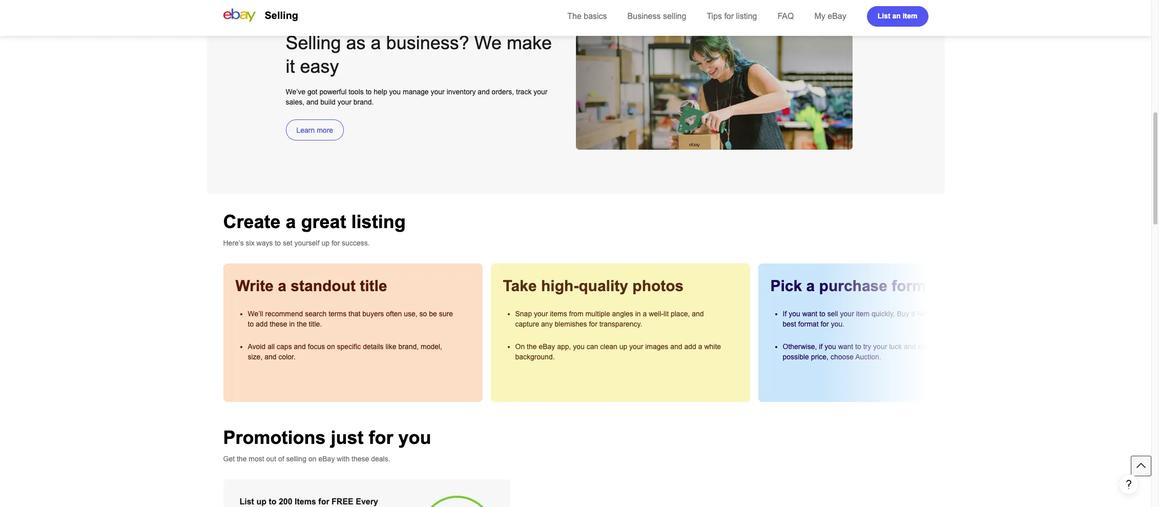 Task type: describe. For each thing, give the bounding box(es) containing it.
learn more link
[[286, 119, 344, 140]]

free
[[332, 497, 354, 506]]

2 vertical spatial ebay
[[319, 455, 335, 463]]

for left success. at the top left of the page
[[332, 239, 340, 247]]

promotions just for you
[[223, 427, 432, 448]]

faq
[[778, 12, 795, 21]]

pick a purchase format
[[771, 277, 940, 294]]

capture
[[516, 320, 540, 328]]

200
[[279, 497, 293, 506]]

learn more
[[297, 126, 333, 134]]

inventory
[[447, 88, 476, 96]]

to inside we've got powerful tools to help you manage your inventory and orders, track your sales, and build your brand.
[[366, 88, 372, 96]]

if
[[820, 343, 823, 351]]

tips
[[707, 12, 722, 21]]

you inside if you want to sell your item quickly, buy it now is probably the best format for you.
[[789, 310, 801, 318]]

like
[[386, 343, 397, 351]]

on the ebay app, you can clean up your images and add a white background.
[[516, 343, 722, 361]]

in inside snap your items from multiple angles in a well-lit place, and capture any blemishes for transparency.
[[636, 310, 641, 318]]

here's six ways to set yourself up for success.
[[223, 239, 370, 247]]

up inside on the ebay app, you can clean up your images and add a white background.
[[620, 343, 628, 351]]

want inside otherwise, if you want to try your luck and shoot for the best possible price, choose auction.
[[839, 343, 854, 351]]

want inside if you want to sell your item quickly, buy it now is probably the best format for you.
[[803, 310, 818, 318]]

on
[[516, 343, 525, 351]]

recommend
[[265, 310, 303, 318]]

be
[[429, 310, 437, 318]]

track
[[516, 88, 532, 96]]

list an item link
[[867, 6, 929, 27]]

business
[[628, 12, 661, 21]]

tips for listing link
[[707, 12, 758, 21]]

specific
[[337, 343, 361, 351]]

write
[[236, 277, 274, 294]]

title
[[360, 277, 387, 294]]

my ebay link
[[815, 12, 847, 21]]

photos
[[633, 277, 684, 294]]

a right the write
[[278, 277, 287, 294]]

so
[[420, 310, 427, 318]]

orders,
[[492, 88, 514, 96]]

terms
[[329, 310, 347, 318]]

we've got powerful tools to help you manage your inventory and orders, track your sales, and build your brand.
[[286, 88, 548, 106]]

list up to 200 items for free every
[[240, 497, 378, 507]]

out
[[266, 455, 276, 463]]

brand.
[[354, 98, 374, 106]]

place,
[[671, 310, 690, 318]]

probably
[[941, 310, 969, 318]]

and right the caps
[[294, 343, 306, 351]]

your inside if you want to sell your item quickly, buy it now is probably the best format for you.
[[841, 310, 855, 318]]

ebay inside on the ebay app, you can clean up your images and add a white background.
[[539, 343, 555, 351]]

as
[[346, 32, 366, 53]]

my
[[815, 12, 826, 21]]

1 horizontal spatial up
[[322, 239, 330, 247]]

my ebay
[[815, 12, 847, 21]]

success.
[[342, 239, 370, 247]]

for right tips on the top
[[725, 12, 734, 21]]

sure
[[439, 310, 453, 318]]

business selling link
[[628, 12, 687, 21]]

you.
[[832, 320, 845, 328]]

you inside we've got powerful tools to help you manage your inventory and orders, track your sales, and build your brand.
[[389, 88, 401, 96]]

to inside we'll recommend search terms that buyers often use, so be sure to add these in the title.
[[248, 320, 254, 328]]

to inside if you want to sell your item quickly, buy it now is probably the best format for you.
[[820, 310, 826, 318]]

images
[[646, 343, 669, 351]]

color.
[[279, 353, 296, 361]]

help
[[374, 88, 387, 96]]

0 vertical spatial format
[[892, 277, 940, 294]]

price,
[[812, 353, 829, 361]]

buy
[[898, 310, 910, 318]]

a inside on the ebay app, you can clean up your images and add a white background.
[[699, 343, 703, 351]]

we'll recommend search terms that buyers often use, so be sure to add these in the title.
[[248, 310, 453, 328]]

help, opens dialogs image
[[1125, 479, 1135, 490]]

caps
[[277, 343, 292, 351]]

from
[[569, 310, 584, 318]]

for up deals.
[[369, 427, 394, 448]]

to inside list up to 200 items for free every
[[269, 497, 277, 506]]

manage
[[403, 88, 429, 96]]

best inside otherwise, if you want to try your luck and shoot for the best possible price, choose auction.
[[960, 343, 974, 351]]

a inside snap your items from multiple angles in a well-lit place, and capture any blemishes for transparency.
[[643, 310, 647, 318]]

with
[[337, 455, 350, 463]]

these inside we'll recommend search terms that buyers often use, so be sure to add these in the title.
[[270, 320, 287, 328]]

2 horizontal spatial ebay
[[828, 12, 847, 21]]

ways
[[257, 239, 273, 247]]

most
[[249, 455, 264, 463]]

item inside if you want to sell your item quickly, buy it now is probably the best format for you.
[[857, 310, 870, 318]]

luck
[[890, 343, 903, 351]]

and left orders,
[[478, 88, 490, 96]]

and down the all
[[265, 353, 277, 361]]

to left "set"
[[275, 239, 281, 247]]

list for list an item
[[878, 12, 891, 20]]

create
[[223, 211, 281, 232]]

0 vertical spatial selling
[[663, 12, 687, 21]]

on inside avoid all caps and focus on specific details like brand, model, size, and color.
[[327, 343, 335, 351]]

build
[[321, 98, 336, 106]]

easy
[[300, 56, 339, 77]]

buyers
[[363, 310, 384, 318]]

app,
[[557, 343, 571, 351]]

it inside if you want to sell your item quickly, buy it now is probably the best format for you.
[[912, 310, 916, 318]]

your right track
[[534, 88, 548, 96]]

your inside snap your items from multiple angles in a well-lit place, and capture any blemishes for transparency.
[[534, 310, 548, 318]]

a right pick
[[807, 277, 815, 294]]

quality
[[579, 277, 629, 294]]

can
[[587, 343, 599, 351]]

take
[[503, 277, 537, 294]]

selling as a business? we make it easy
[[286, 32, 552, 77]]



Task type: vqa. For each thing, say whether or not it's contained in the screenshot.
for within otherwise, if you want to try your luck and shoot for the best possible price, choose auction.
yes



Task type: locate. For each thing, give the bounding box(es) containing it.
0 vertical spatial listing
[[737, 12, 758, 21]]

list for list up to 200 items for free every
[[240, 497, 254, 506]]

learn
[[297, 126, 315, 134]]

on
[[327, 343, 335, 351], [309, 455, 317, 463]]

your left images on the bottom
[[630, 343, 644, 351]]

it up we've
[[286, 56, 295, 77]]

0 horizontal spatial these
[[270, 320, 287, 328]]

1 vertical spatial listing
[[352, 211, 406, 232]]

six
[[246, 239, 255, 247]]

auction.
[[856, 353, 882, 361]]

for down multiple
[[589, 320, 598, 328]]

high-
[[541, 277, 579, 294]]

the right probably
[[971, 310, 981, 318]]

on down the promotions just for you
[[309, 455, 317, 463]]

1 horizontal spatial on
[[327, 343, 335, 351]]

deals.
[[371, 455, 391, 463]]

and inside otherwise, if you want to try your luck and shoot for the best possible price, choose auction.
[[905, 343, 917, 351]]

the inside we'll recommend search terms that buyers often use, so be sure to add these in the title.
[[297, 320, 307, 328]]

add down we'll
[[256, 320, 268, 328]]

your down powerful
[[338, 98, 352, 106]]

it inside selling as a business? we make it easy
[[286, 56, 295, 77]]

shoot
[[919, 343, 936, 351]]

item left quickly,
[[857, 310, 870, 318]]

0 vertical spatial ebay
[[828, 12, 847, 21]]

standout
[[291, 277, 356, 294]]

0 vertical spatial add
[[256, 320, 268, 328]]

1 vertical spatial list
[[240, 497, 254, 506]]

0 horizontal spatial selling
[[286, 455, 307, 463]]

well-
[[649, 310, 664, 318]]

and right the place,
[[692, 310, 704, 318]]

best
[[783, 320, 797, 328], [960, 343, 974, 351]]

more
[[317, 126, 333, 134]]

up left 200
[[257, 497, 267, 506]]

otherwise,
[[783, 343, 818, 351]]

up inside list up to 200 items for free every
[[257, 497, 267, 506]]

to up brand.
[[366, 88, 372, 96]]

1 vertical spatial these
[[352, 455, 369, 463]]

a right as
[[371, 32, 381, 53]]

basics
[[584, 12, 607, 21]]

and right "luck"
[[905, 343, 917, 351]]

add left white
[[685, 343, 697, 351]]

add
[[256, 320, 268, 328], [685, 343, 697, 351]]

format inside if you want to sell your item quickly, buy it now is probably the best format for you.
[[799, 320, 819, 328]]

avoid all caps and focus on specific details like brand, model, size, and color.
[[248, 343, 443, 361]]

faq link
[[778, 12, 795, 21]]

in down the recommend
[[289, 320, 295, 328]]

add inside we'll recommend search terms that buyers often use, so be sure to add these in the title.
[[256, 320, 268, 328]]

otherwise, if you want to try your luck and shoot for the best possible price, choose auction.
[[783, 343, 974, 361]]

white
[[705, 343, 722, 351]]

snap
[[516, 310, 532, 318]]

1 vertical spatial best
[[960, 343, 974, 351]]

format up now
[[892, 277, 940, 294]]

for right "items"
[[319, 497, 330, 506]]

1 horizontal spatial format
[[892, 277, 940, 294]]

ebay right my
[[828, 12, 847, 21]]

ebay up background.
[[539, 343, 555, 351]]

for inside otherwise, if you want to try your luck and shoot for the best possible price, choose auction.
[[938, 343, 946, 351]]

the inside otherwise, if you want to try your luck and shoot for the best possible price, choose auction.
[[948, 343, 958, 351]]

sales,
[[286, 98, 305, 106]]

to left try
[[856, 343, 862, 351]]

want
[[803, 310, 818, 318], [839, 343, 854, 351]]

0 vertical spatial list
[[878, 12, 891, 20]]

for
[[725, 12, 734, 21], [332, 239, 340, 247], [589, 320, 598, 328], [821, 320, 830, 328], [938, 343, 946, 351], [369, 427, 394, 448], [319, 497, 330, 506]]

listing right tips on the top
[[737, 12, 758, 21]]

tools
[[349, 88, 364, 96]]

try
[[864, 343, 872, 351]]

listing
[[737, 12, 758, 21], [352, 211, 406, 232]]

multiple
[[586, 310, 611, 318]]

up right yourself
[[322, 239, 330, 247]]

to down we'll
[[248, 320, 254, 328]]

format
[[892, 277, 940, 294], [799, 320, 819, 328]]

tips for listing
[[707, 12, 758, 21]]

and right images on the bottom
[[671, 343, 683, 351]]

1 horizontal spatial best
[[960, 343, 974, 351]]

it right buy
[[912, 310, 916, 318]]

0 vertical spatial on
[[327, 343, 335, 351]]

best down probably
[[960, 343, 974, 351]]

list
[[878, 12, 891, 20], [240, 497, 254, 506]]

0 horizontal spatial format
[[799, 320, 819, 328]]

1 vertical spatial selling
[[286, 32, 341, 53]]

and inside on the ebay app, you can clean up your images and add a white background.
[[671, 343, 683, 351]]

0 horizontal spatial item
[[857, 310, 870, 318]]

yourself
[[295, 239, 320, 247]]

your right try
[[874, 343, 888, 351]]

1 vertical spatial on
[[309, 455, 317, 463]]

a left well-
[[643, 310, 647, 318]]

a
[[371, 32, 381, 53], [286, 211, 296, 232], [278, 277, 287, 294], [807, 277, 815, 294], [643, 310, 647, 318], [699, 343, 703, 351]]

set
[[283, 239, 293, 247]]

to left sell
[[820, 310, 826, 318]]

1 vertical spatial up
[[620, 343, 628, 351]]

1 vertical spatial format
[[799, 320, 819, 328]]

0 horizontal spatial ebay
[[319, 455, 335, 463]]

the basics link
[[568, 12, 607, 21]]

is
[[934, 310, 939, 318]]

these down the recommend
[[270, 320, 287, 328]]

powerful
[[320, 88, 347, 96]]

a left white
[[699, 343, 703, 351]]

1 horizontal spatial list
[[878, 12, 891, 20]]

get
[[223, 455, 235, 463]]

list left 200
[[240, 497, 254, 506]]

write a standout title
[[236, 277, 387, 294]]

0 horizontal spatial add
[[256, 320, 268, 328]]

best down if
[[783, 320, 797, 328]]

the inside on the ebay app, you can clean up your images and add a white background.
[[527, 343, 537, 351]]

for left you.
[[821, 320, 830, 328]]

want up choose
[[839, 343, 854, 351]]

pick
[[771, 277, 803, 294]]

0 vertical spatial it
[[286, 56, 295, 77]]

selling right business
[[663, 12, 687, 21]]

to inside otherwise, if you want to try your luck and shoot for the best possible price, choose auction.
[[856, 343, 862, 351]]

list left an
[[878, 12, 891, 20]]

use,
[[404, 310, 418, 318]]

on right 'focus'
[[327, 343, 335, 351]]

if
[[783, 310, 787, 318]]

the basics
[[568, 12, 607, 21]]

best inside if you want to sell your item quickly, buy it now is probably the best format for you.
[[783, 320, 797, 328]]

just
[[331, 427, 364, 448]]

in inside we'll recommend search terms that buyers often use, so be sure to add these in the title.
[[289, 320, 295, 328]]

the
[[568, 12, 582, 21]]

the up background.
[[527, 343, 537, 351]]

1 horizontal spatial listing
[[737, 12, 758, 21]]

got
[[308, 88, 318, 96]]

selling for selling as a business? we make it easy
[[286, 32, 341, 53]]

any
[[542, 320, 553, 328]]

0 vertical spatial in
[[636, 310, 641, 318]]

avoid
[[248, 343, 266, 351]]

if you want to sell your item quickly, buy it now is probably the best format for you.
[[783, 310, 981, 328]]

possible
[[783, 353, 810, 361]]

for inside list up to 200 items for free every
[[319, 497, 330, 506]]

to
[[366, 88, 372, 96], [275, 239, 281, 247], [820, 310, 826, 318], [248, 320, 254, 328], [856, 343, 862, 351], [269, 497, 277, 506]]

1 horizontal spatial these
[[352, 455, 369, 463]]

0 vertical spatial best
[[783, 320, 797, 328]]

1 vertical spatial selling
[[286, 455, 307, 463]]

1 horizontal spatial ebay
[[539, 343, 555, 351]]

1 horizontal spatial want
[[839, 343, 854, 351]]

in right "angles"
[[636, 310, 641, 318]]

these right with on the left of page
[[352, 455, 369, 463]]

the left title.
[[297, 320, 307, 328]]

1 vertical spatial in
[[289, 320, 295, 328]]

0 horizontal spatial it
[[286, 56, 295, 77]]

the right shoot
[[948, 343, 958, 351]]

1 vertical spatial want
[[839, 343, 854, 351]]

your up you.
[[841, 310, 855, 318]]

size,
[[248, 353, 263, 361]]

lit
[[664, 310, 669, 318]]

1 horizontal spatial it
[[912, 310, 916, 318]]

0 horizontal spatial listing
[[352, 211, 406, 232]]

you inside otherwise, if you want to try your luck and shoot for the best possible price, choose auction.
[[825, 343, 837, 351]]

an
[[893, 12, 901, 20]]

0 horizontal spatial on
[[309, 455, 317, 463]]

0 vertical spatial item
[[903, 12, 918, 20]]

0 vertical spatial up
[[322, 239, 330, 247]]

here's
[[223, 239, 244, 247]]

0 vertical spatial selling
[[265, 10, 298, 21]]

listing up success. at the top left of the page
[[352, 211, 406, 232]]

add inside on the ebay app, you can clean up your images and add a white background.
[[685, 343, 697, 351]]

title.
[[309, 320, 322, 328]]

0 horizontal spatial want
[[803, 310, 818, 318]]

your up any
[[534, 310, 548, 318]]

often
[[386, 310, 402, 318]]

selling
[[265, 10, 298, 21], [286, 32, 341, 53]]

the inside if you want to sell your item quickly, buy it now is probably the best format for you.
[[971, 310, 981, 318]]

to left 200
[[269, 497, 277, 506]]

we
[[475, 32, 502, 53]]

2 vertical spatial up
[[257, 497, 267, 506]]

business?
[[386, 32, 470, 53]]

the right the get
[[237, 455, 247, 463]]

for right shoot
[[938, 343, 946, 351]]

it
[[286, 56, 295, 77], [912, 310, 916, 318]]

you inside on the ebay app, you can clean up your images and add a white background.
[[573, 343, 585, 351]]

purchase
[[820, 277, 888, 294]]

your right manage
[[431, 88, 445, 96]]

make
[[507, 32, 552, 53]]

selling inside selling as a business? we make it easy
[[286, 32, 341, 53]]

your inside on the ebay app, you can clean up your images and add a white background.
[[630, 343, 644, 351]]

background.
[[516, 353, 555, 361]]

for inside if you want to sell your item quickly, buy it now is probably the best format for you.
[[821, 320, 830, 328]]

and inside snap your items from multiple angles in a well-lit place, and capture any blemishes for transparency.
[[692, 310, 704, 318]]

model,
[[421, 343, 443, 351]]

business selling
[[628, 12, 687, 21]]

great
[[301, 211, 346, 232]]

for inside snap your items from multiple angles in a well-lit place, and capture any blemishes for transparency.
[[589, 320, 598, 328]]

0 horizontal spatial list
[[240, 497, 254, 506]]

now
[[918, 310, 932, 318]]

format up otherwise,
[[799, 320, 819, 328]]

a up "set"
[[286, 211, 296, 232]]

and down got
[[307, 98, 319, 106]]

2 horizontal spatial up
[[620, 343, 628, 351]]

up right clean
[[620, 343, 628, 351]]

item
[[903, 12, 918, 20], [857, 310, 870, 318]]

focus
[[308, 343, 325, 351]]

0 vertical spatial these
[[270, 320, 287, 328]]

0 horizontal spatial up
[[257, 497, 267, 506]]

blemishes
[[555, 320, 587, 328]]

0 horizontal spatial best
[[783, 320, 797, 328]]

selling for selling
[[265, 10, 298, 21]]

item right an
[[903, 12, 918, 20]]

choose
[[831, 353, 854, 361]]

list inside list up to 200 items for free every
[[240, 497, 254, 506]]

items
[[295, 497, 316, 506]]

1 vertical spatial item
[[857, 310, 870, 318]]

angles
[[613, 310, 634, 318]]

1 vertical spatial ebay
[[539, 343, 555, 351]]

0 horizontal spatial in
[[289, 320, 295, 328]]

want left sell
[[803, 310, 818, 318]]

1 horizontal spatial add
[[685, 343, 697, 351]]

1 vertical spatial add
[[685, 343, 697, 351]]

1 horizontal spatial in
[[636, 310, 641, 318]]

1 vertical spatial it
[[912, 310, 916, 318]]

selling right of
[[286, 455, 307, 463]]

0 vertical spatial want
[[803, 310, 818, 318]]

that
[[349, 310, 361, 318]]

of
[[278, 455, 284, 463]]

your inside otherwise, if you want to try your luck and shoot for the best possible price, choose auction.
[[874, 343, 888, 351]]

every
[[356, 497, 378, 506]]

a inside selling as a business? we make it easy
[[371, 32, 381, 53]]

1 horizontal spatial selling
[[663, 12, 687, 21]]

ebay left with on the left of page
[[319, 455, 335, 463]]

1 horizontal spatial item
[[903, 12, 918, 20]]

items
[[550, 310, 567, 318]]



